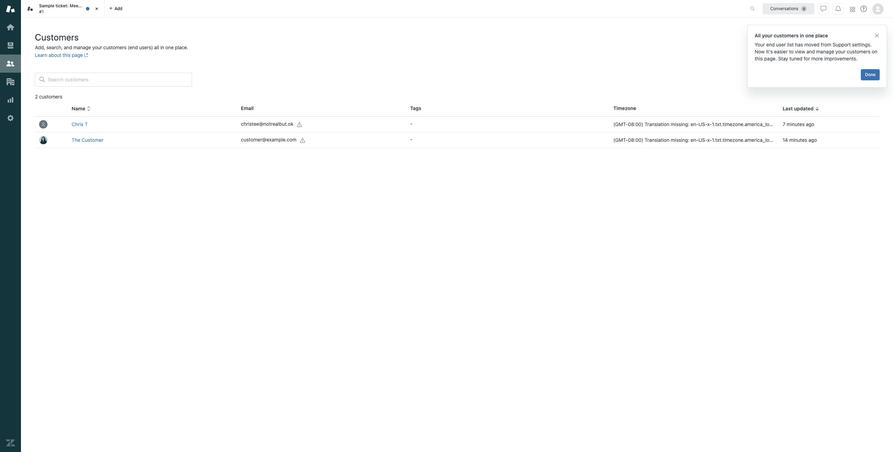 Task type: describe. For each thing, give the bounding box(es) containing it.
and inside all your customers in one place your end user list has moved from support settings. now it's easier to view and manage your customers on this page. stay tuned for more improvements.
[[807, 49, 816, 55]]

(gmt- for 14 minutes ago
[[614, 137, 629, 143]]

last updated button
[[783, 106, 820, 112]]

customer
[[858, 37, 879, 43]]

has
[[796, 42, 804, 48]]

all your customers in one place your end user list has moved from support settings. now it's easier to view and manage your customers on this page. stay tuned for more improvements.
[[755, 33, 878, 62]]

14 minutes ago
[[783, 137, 818, 143]]

translation for 7 minutes ago
[[645, 121, 670, 127]]

- for christee@notrealbut.ok
[[411, 121, 413, 127]]

to
[[790, 49, 794, 55]]

chris t
[[72, 121, 88, 127]]

your inside customers add, search, and manage your customers (end users) all in one place.
[[92, 44, 102, 50]]

0 horizontal spatial this
[[63, 52, 71, 58]]

unverified email image
[[300, 138, 306, 143]]

minutes for 14
[[790, 137, 808, 143]]

2 customers
[[35, 94, 62, 100]]

all your customers in one place dialog
[[748, 25, 888, 88]]

reporting image
[[6, 95, 15, 105]]

tab containing sample ticket: meet the ticket
[[21, 0, 105, 17]]

us- for 7 minutes ago
[[699, 121, 708, 127]]

customers
[[35, 32, 79, 42]]

(opens in a new tab) image
[[83, 53, 88, 57]]

1.txt.timezone.america_los_angeles for 7 minutes ago
[[713, 121, 793, 127]]

manage inside customers add, search, and manage your customers (end users) all in one place.
[[73, 44, 91, 50]]

08:00) for 14 minutes ago
[[629, 137, 644, 143]]

done button
[[862, 69, 881, 80]]

name
[[72, 106, 85, 112]]

zendesk support image
[[6, 5, 15, 14]]

customers down settings.
[[848, 49, 871, 55]]

7
[[783, 121, 786, 127]]

list
[[788, 42, 795, 48]]

the customer link
[[72, 137, 104, 143]]

en- for 7 minutes ago
[[691, 121, 699, 127]]

x- for 7 minutes ago
[[708, 121, 713, 127]]

learn
[[35, 52, 47, 58]]

settings.
[[853, 42, 873, 48]]

end
[[767, 42, 776, 48]]

chris t link
[[72, 121, 88, 127]]

on
[[873, 49, 878, 55]]

zendesk products image
[[851, 7, 856, 12]]

customers up list
[[775, 33, 799, 38]]

easier
[[775, 49, 789, 55]]

(gmt-08:00) translation missing: en-us-x-1.txt.timezone.america_los_angeles for 14 minutes ago
[[614, 137, 793, 143]]

place
[[816, 33, 829, 38]]

missing: for 7 minutes ago
[[671, 121, 690, 127]]

ago for 7 minutes ago
[[807, 121, 815, 127]]

stay
[[779, 56, 789, 62]]

learn about this page link
[[35, 52, 88, 58]]

sample ticket: meet the ticket #1
[[39, 3, 101, 14]]

for
[[805, 56, 811, 62]]

this inside all your customers in one place your end user list has moved from support settings. now it's easier to view and manage your customers on this page. stay tuned for more improvements.
[[755, 56, 764, 62]]

2 horizontal spatial your
[[836, 49, 846, 55]]

conversations button
[[764, 3, 815, 14]]

the
[[81, 3, 88, 8]]

get started image
[[6, 23, 15, 32]]

one inside customers add, search, and manage your customers (end users) all in one place.
[[166, 44, 174, 50]]

search,
[[46, 44, 63, 50]]

ticket:
[[56, 3, 69, 8]]

more
[[812, 56, 824, 62]]

meet
[[70, 3, 80, 8]]

updated
[[795, 106, 814, 112]]

now
[[755, 49, 766, 55]]

customers image
[[6, 59, 15, 68]]

your
[[755, 42, 766, 48]]

us- for 14 minutes ago
[[699, 137, 708, 143]]



Task type: locate. For each thing, give the bounding box(es) containing it.
organizations image
[[6, 77, 15, 86]]

0 horizontal spatial your
[[92, 44, 102, 50]]

minutes right the 7
[[788, 121, 805, 127]]

ago for 14 minutes ago
[[809, 137, 818, 143]]

add customer button
[[842, 33, 884, 47]]

7 minutes ago
[[783, 121, 815, 127]]

1 vertical spatial minutes
[[790, 137, 808, 143]]

1 (gmt- from the top
[[614, 121, 629, 127]]

in inside customers add, search, and manage your customers (end users) all in one place.
[[160, 44, 164, 50]]

(gmt-08:00) translation missing: en-us-x-1.txt.timezone.america_los_angeles
[[614, 121, 793, 127], [614, 137, 793, 143]]

(gmt-08:00) translation missing: en-us-x-1.txt.timezone.america_los_angeles for 7 minutes ago
[[614, 121, 793, 127]]

0 vertical spatial (gmt-08:00) translation missing: en-us-x-1.txt.timezone.america_los_angeles
[[614, 121, 793, 127]]

1 x- from the top
[[708, 121, 713, 127]]

in inside all your customers in one place your end user list has moved from support settings. now it's easier to view and manage your customers on this page. stay tuned for more improvements.
[[801, 33, 805, 38]]

missing: for 14 minutes ago
[[671, 137, 690, 143]]

minutes
[[788, 121, 805, 127], [790, 137, 808, 143]]

#1
[[39, 9, 44, 14]]

- for customer@example.com
[[411, 136, 413, 142]]

last
[[783, 106, 794, 112]]

translation for 14 minutes ago
[[645, 137, 670, 143]]

1.txt.timezone.america_los_angeles for 14 minutes ago
[[713, 137, 793, 143]]

0 vertical spatial translation
[[645, 121, 670, 127]]

1 horizontal spatial your
[[763, 33, 773, 38]]

minutes for 7
[[788, 121, 805, 127]]

08:00)
[[629, 121, 644, 127], [629, 137, 644, 143]]

1 horizontal spatial this
[[755, 56, 764, 62]]

1 vertical spatial (gmt-
[[614, 137, 629, 143]]

1 horizontal spatial manage
[[817, 49, 835, 55]]

2 us- from the top
[[699, 137, 708, 143]]

from
[[822, 42, 832, 48]]

and
[[64, 44, 72, 50], [807, 49, 816, 55]]

and up learn about this page link
[[64, 44, 72, 50]]

in right all
[[160, 44, 164, 50]]

manage inside all your customers in one place your end user list has moved from support settings. now it's easier to view and manage your customers on this page. stay tuned for more improvements.
[[817, 49, 835, 55]]

ago down the updated
[[807, 121, 815, 127]]

x-
[[708, 121, 713, 127], [708, 137, 713, 143]]

2 08:00) from the top
[[629, 137, 644, 143]]

en- for 14 minutes ago
[[691, 137, 699, 143]]

tab
[[21, 0, 105, 17]]

support
[[834, 42, 852, 48]]

close image
[[93, 5, 100, 12]]

2 x- from the top
[[708, 137, 713, 143]]

en-
[[691, 121, 699, 127], [691, 137, 699, 143]]

1 vertical spatial -
[[411, 136, 413, 142]]

0 vertical spatial 1.txt.timezone.america_los_angeles
[[713, 121, 793, 127]]

ago
[[807, 121, 815, 127], [809, 137, 818, 143]]

1 vertical spatial (gmt-08:00) translation missing: en-us-x-1.txt.timezone.america_los_angeles
[[614, 137, 793, 143]]

in
[[801, 33, 805, 38], [160, 44, 164, 50]]

1 - from the top
[[411, 121, 413, 127]]

0 vertical spatial x-
[[708, 121, 713, 127]]

2
[[35, 94, 38, 100]]

2 (gmt- from the top
[[614, 137, 629, 143]]

2 - from the top
[[411, 136, 413, 142]]

manage up (opens in a new tab) icon
[[73, 44, 91, 50]]

moved
[[805, 42, 820, 48]]

1.txt.timezone.america_los_angeles
[[713, 121, 793, 127], [713, 137, 793, 143]]

views image
[[6, 41, 15, 50]]

1 vertical spatial 08:00)
[[629, 137, 644, 143]]

0 vertical spatial minutes
[[788, 121, 805, 127]]

translation
[[645, 121, 670, 127], [645, 137, 670, 143]]

1 horizontal spatial one
[[806, 33, 815, 38]]

the
[[72, 137, 80, 143]]

tuned
[[790, 56, 803, 62]]

users)
[[139, 44, 153, 50]]

view
[[796, 49, 806, 55]]

2 en- from the top
[[691, 137, 699, 143]]

0 vertical spatial one
[[806, 33, 815, 38]]

0 horizontal spatial in
[[160, 44, 164, 50]]

0 horizontal spatial manage
[[73, 44, 91, 50]]

2 translation from the top
[[645, 137, 670, 143]]

2 1.txt.timezone.america_los_angeles from the top
[[713, 137, 793, 143]]

tabs tab list
[[21, 0, 744, 17]]

1 08:00) from the top
[[629, 121, 644, 127]]

1 missing: from the top
[[671, 121, 690, 127]]

missing:
[[671, 121, 690, 127], [671, 137, 690, 143]]

last updated
[[783, 106, 814, 112]]

learn about this page
[[35, 52, 83, 58]]

customer
[[82, 137, 104, 143]]

close image
[[875, 33, 881, 38]]

conversations
[[771, 6, 799, 11]]

this down now
[[755, 56, 764, 62]]

customers left (end
[[103, 44, 127, 50]]

0 vertical spatial 08:00)
[[629, 121, 644, 127]]

it's
[[767, 49, 774, 55]]

14
[[783, 137, 789, 143]]

1 vertical spatial 1.txt.timezone.america_los_angeles
[[713, 137, 793, 143]]

0 vertical spatial us-
[[699, 121, 708, 127]]

one
[[806, 33, 815, 38], [166, 44, 174, 50]]

Search customers field
[[48, 77, 188, 83]]

this left page
[[63, 52, 71, 58]]

1 horizontal spatial and
[[807, 49, 816, 55]]

name button
[[72, 106, 91, 112]]

all
[[154, 44, 159, 50]]

ago down 7 minutes ago
[[809, 137, 818, 143]]

1 vertical spatial ago
[[809, 137, 818, 143]]

add customer
[[847, 37, 879, 43]]

0 vertical spatial missing:
[[671, 121, 690, 127]]

one left place.
[[166, 44, 174, 50]]

1 (gmt-08:00) translation missing: en-us-x-1.txt.timezone.america_los_angeles from the top
[[614, 121, 793, 127]]

manage
[[73, 44, 91, 50], [817, 49, 835, 55]]

(gmt- for 7 minutes ago
[[614, 121, 629, 127]]

add
[[847, 37, 856, 43]]

ticket
[[89, 3, 101, 8]]

t
[[85, 121, 88, 127]]

all
[[755, 33, 762, 38]]

2 missing: from the top
[[671, 137, 690, 143]]

1 1.txt.timezone.america_los_angeles from the top
[[713, 121, 793, 127]]

and inside customers add, search, and manage your customers (end users) all in one place.
[[64, 44, 72, 50]]

customers right 2
[[39, 94, 62, 100]]

1 translation from the top
[[645, 121, 670, 127]]

1 vertical spatial one
[[166, 44, 174, 50]]

customers inside customers add, search, and manage your customers (end users) all in one place.
[[103, 44, 127, 50]]

main element
[[0, 0, 21, 452]]

christee@notrealbut.ok
[[241, 121, 294, 127]]

done
[[866, 72, 876, 77]]

the customer
[[72, 137, 104, 143]]

0 vertical spatial -
[[411, 121, 413, 127]]

0 vertical spatial (gmt-
[[614, 121, 629, 127]]

(gmt-
[[614, 121, 629, 127], [614, 137, 629, 143]]

manage down from
[[817, 49, 835, 55]]

1 vertical spatial us-
[[699, 137, 708, 143]]

0 horizontal spatial and
[[64, 44, 72, 50]]

1 vertical spatial in
[[160, 44, 164, 50]]

about
[[49, 52, 61, 58]]

x- for 14 minutes ago
[[708, 137, 713, 143]]

1 us- from the top
[[699, 121, 708, 127]]

get help image
[[861, 6, 868, 12]]

customers
[[775, 33, 799, 38], [103, 44, 127, 50], [848, 49, 871, 55], [39, 94, 62, 100]]

one up moved
[[806, 33, 815, 38]]

user
[[777, 42, 787, 48]]

minutes right the 14
[[790, 137, 808, 143]]

1 vertical spatial missing:
[[671, 137, 690, 143]]

customer@example.com
[[241, 137, 297, 143]]

1 horizontal spatial in
[[801, 33, 805, 38]]

this
[[63, 52, 71, 58], [755, 56, 764, 62]]

place.
[[175, 44, 188, 50]]

add,
[[35, 44, 45, 50]]

page
[[72, 52, 83, 58]]

2 (gmt-08:00) translation missing: en-us-x-1.txt.timezone.america_los_angeles from the top
[[614, 137, 793, 143]]

0 vertical spatial ago
[[807, 121, 815, 127]]

08:00) for 7 minutes ago
[[629, 121, 644, 127]]

one inside all your customers in one place your end user list has moved from support settings. now it's easier to view and manage your customers on this page. stay tuned for more improvements.
[[806, 33, 815, 38]]

in up has
[[801, 33, 805, 38]]

your
[[763, 33, 773, 38], [92, 44, 102, 50], [836, 49, 846, 55]]

us-
[[699, 121, 708, 127], [699, 137, 708, 143]]

-
[[411, 121, 413, 127], [411, 136, 413, 142]]

and down moved
[[807, 49, 816, 55]]

customers add, search, and manage your customers (end users) all in one place.
[[35, 32, 188, 50]]

0 vertical spatial in
[[801, 33, 805, 38]]

1 vertical spatial translation
[[645, 137, 670, 143]]

unverified email image
[[297, 122, 303, 127]]

chris
[[72, 121, 83, 127]]

zendesk image
[[6, 439, 15, 448]]

admin image
[[6, 114, 15, 123]]

sample
[[39, 3, 54, 8]]

page.
[[765, 56, 778, 62]]

1 vertical spatial x-
[[708, 137, 713, 143]]

1 vertical spatial en-
[[691, 137, 699, 143]]

1 en- from the top
[[691, 121, 699, 127]]

improvements.
[[825, 56, 858, 62]]

(end
[[128, 44, 138, 50]]

0 vertical spatial en-
[[691, 121, 699, 127]]

0 horizontal spatial one
[[166, 44, 174, 50]]



Task type: vqa. For each thing, say whether or not it's contained in the screenshot.
1st '1.txt.timezone.america_los_angeles' from the top
yes



